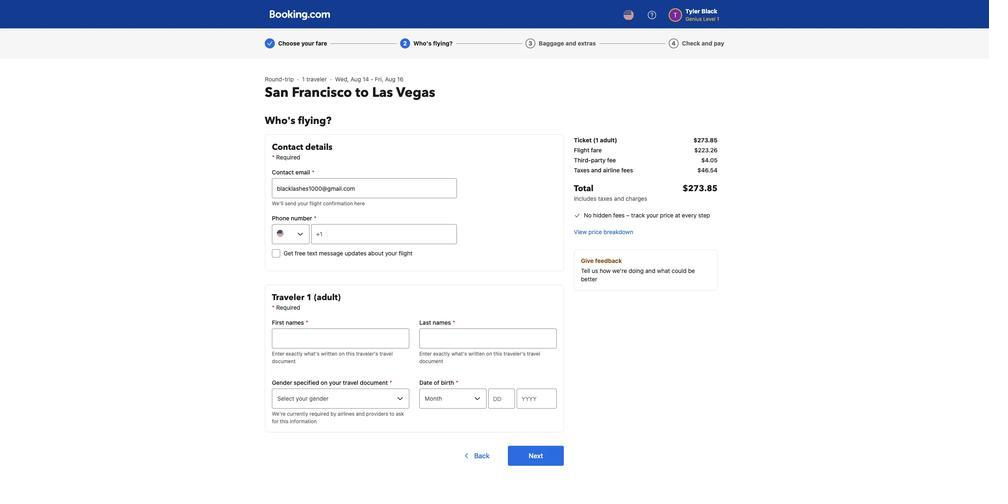 Task type: describe. For each thing, give the bounding box(es) containing it.
enter exactly what's written on this traveler's travel document for last names *
[[419, 351, 540, 365]]

could
[[672, 267, 687, 274]]

phone number *
[[272, 215, 317, 222]]

baggage
[[539, 40, 564, 47]]

email
[[295, 169, 310, 176]]

1 aug from the left
[[351, 76, 361, 83]]

to inside round-trip · 1 traveler · wed, aug 14 - fri, aug 16 san francisco to las vegas
[[355, 84, 369, 102]]

fri,
[[375, 76, 384, 83]]

fare inside cell
[[591, 147, 602, 154]]

$273.85 for $273.85 cell related to ticket (1 adult) cell
[[694, 137, 718, 144]]

providers
[[366, 411, 388, 417]]

view price breakdown
[[574, 229, 633, 236]]

* for phone number *
[[314, 215, 317, 222]]

we'll send your flight confirmation here alert
[[272, 200, 457, 208]]

and inside we're currently required by airlines and providers to ask for this information
[[356, 411, 365, 417]]

round-
[[265, 76, 285, 83]]

next
[[529, 452, 543, 460]]

doing
[[629, 267, 644, 274]]

gender
[[272, 379, 292, 386]]

1 inside round-trip · 1 traveler · wed, aug 14 - fri, aug 16 san francisco to las vegas
[[302, 76, 305, 83]]

* right birth
[[456, 379, 459, 386]]

to inside we're currently required by airlines and providers to ask for this information
[[390, 411, 395, 417]]

required
[[310, 411, 329, 417]]

* left date
[[390, 379, 392, 386]]

ticket (1 adult) cell
[[574, 136, 617, 145]]

trip
[[285, 76, 294, 83]]

14
[[363, 76, 369, 83]]

* for first names *
[[306, 319, 308, 326]]

next button
[[508, 446, 564, 466]]

round-trip · 1 traveler · wed, aug 14 - fri, aug 16 san francisco to las vegas
[[265, 76, 435, 102]]

enter exactly what's written on this traveler's travel document for first names *
[[272, 351, 393, 365]]

give
[[581, 257, 594, 264]]

airline
[[603, 167, 620, 174]]

charges
[[626, 195, 647, 202]]

flight
[[574, 147, 590, 154]]

Phone number telephone field
[[328, 224, 457, 244]]

and inside total includes taxes and charges
[[614, 195, 624, 202]]

us
[[592, 267, 598, 274]]

1 horizontal spatial flying?
[[433, 40, 453, 47]]

choose
[[278, 40, 300, 47]]

for
[[272, 419, 279, 425]]

0 horizontal spatial who's
[[265, 114, 295, 128]]

travel for last names *
[[527, 351, 540, 357]]

$4.05
[[701, 157, 718, 164]]

date of birth *
[[419, 379, 459, 386]]

text
[[307, 250, 317, 257]]

required inside contact details required
[[276, 154, 300, 161]]

total
[[574, 183, 594, 194]]

give feedback tell us how we're doing and what could be better
[[581, 257, 695, 283]]

1 horizontal spatial who's flying?
[[413, 40, 453, 47]]

vegas
[[396, 84, 435, 102]]

at
[[675, 212, 680, 219]]

by
[[331, 411, 336, 417]]

-
[[371, 76, 373, 83]]

enter for last
[[419, 351, 432, 357]]

third-
[[574, 157, 591, 164]]

back button
[[458, 446, 495, 466]]

confirmation
[[323, 201, 353, 207]]

$46.54 cell
[[698, 166, 718, 175]]

taxes
[[598, 195, 613, 202]]

exactly for first names
[[286, 351, 303, 357]]

better
[[581, 276, 597, 283]]

and left pay
[[702, 40, 713, 47]]

no hidden fees – track your price at every step
[[584, 212, 710, 219]]

adult)
[[600, 137, 617, 144]]

written for last names *
[[469, 351, 485, 357]]

feedback
[[595, 257, 622, 264]]

your right about
[[385, 250, 397, 257]]

updates
[[345, 250, 367, 257]]

names for first names
[[286, 319, 304, 326]]

track
[[631, 212, 645, 219]]

view
[[574, 229, 587, 236]]

row containing third-party fee
[[574, 156, 718, 166]]

0 horizontal spatial flying?
[[298, 114, 332, 128]]

francisco
[[292, 84, 352, 102]]

0 horizontal spatial travel
[[343, 379, 358, 386]]

$273.85 cell for 'total' cell
[[683, 183, 718, 203]]

enter for first
[[272, 351, 284, 357]]

traveler
[[272, 292, 304, 303]]

Enter your birth year using four digits telephone field
[[517, 389, 557, 409]]

choose your fare
[[278, 40, 327, 47]]

names for last names
[[433, 319, 451, 326]]

ask
[[396, 411, 404, 417]]

required inside traveler 1 (adult) required
[[276, 304, 300, 311]]

row containing ticket (1 adult)
[[574, 135, 718, 146]]

back
[[474, 452, 490, 460]]

row containing total
[[574, 176, 718, 206]]

0 vertical spatial price
[[660, 212, 674, 219]]

2 · from the left
[[330, 76, 332, 83]]

las
[[372, 84, 393, 102]]

check and pay
[[682, 40, 724, 47]]

ticket (1 adult)
[[574, 137, 617, 144]]

1 inside tyler black genius level 1
[[717, 16, 719, 22]]

(1
[[593, 137, 599, 144]]

every
[[682, 212, 697, 219]]

travel for first names *
[[380, 351, 393, 357]]

send
[[285, 201, 296, 207]]

currently
[[287, 411, 308, 417]]

on for last names *
[[486, 351, 492, 357]]

4
[[672, 40, 676, 47]]

$223.26 cell
[[694, 146, 718, 155]]

pay
[[714, 40, 724, 47]]

last names *
[[419, 319, 455, 326]]

extras
[[578, 40, 596, 47]]

total includes taxes and charges
[[574, 183, 647, 202]]

of
[[434, 379, 440, 386]]

this inside we're currently required by airlines and providers to ask for this information
[[280, 419, 289, 425]]

level
[[703, 16, 716, 22]]

$46.54
[[698, 167, 718, 174]]

we're
[[613, 267, 627, 274]]

party
[[591, 157, 606, 164]]

san
[[265, 84, 289, 102]]

tell
[[581, 267, 590, 274]]

view price breakdown link
[[574, 228, 633, 236]]

black
[[702, 8, 718, 15]]

includes
[[574, 195, 597, 202]]

total cell
[[574, 183, 647, 203]]

contact details required
[[272, 142, 333, 161]]

how
[[600, 267, 611, 274]]

we'll send your flight confirmation here
[[272, 201, 365, 207]]

flight fare cell
[[574, 146, 602, 155]]

and inside cell
[[591, 167, 602, 174]]

(adult)
[[314, 292, 341, 303]]



Task type: vqa. For each thing, say whether or not it's contained in the screenshot.
Phone
yes



Task type: locate. For each thing, give the bounding box(es) containing it.
price right view
[[589, 229, 602, 236]]

here
[[354, 201, 365, 207]]

0 horizontal spatial traveler's
[[356, 351, 378, 357]]

0 horizontal spatial aug
[[351, 76, 361, 83]]

2
[[403, 40, 407, 47]]

1 horizontal spatial this
[[346, 351, 355, 357]]

1 exactly from the left
[[286, 351, 303, 357]]

fee
[[607, 157, 616, 164]]

0 horizontal spatial on
[[321, 379, 328, 386]]

enter up date
[[419, 351, 432, 357]]

message
[[319, 250, 343, 257]]

1 left traveler
[[302, 76, 305, 83]]

contact email *
[[272, 169, 315, 176]]

and inside the "give feedback tell us how we're doing and what could be better"
[[646, 267, 656, 274]]

0 horizontal spatial flight
[[310, 201, 322, 207]]

0 vertical spatial flying?
[[433, 40, 453, 47]]

1 vertical spatial required
[[276, 304, 300, 311]]

0 vertical spatial $273.85
[[694, 137, 718, 144]]

* right last
[[453, 319, 455, 326]]

2 what's from the left
[[452, 351, 467, 357]]

details
[[305, 142, 333, 153]]

0 horizontal spatial exactly
[[286, 351, 303, 357]]

2 written from the left
[[469, 351, 485, 357]]

first names *
[[272, 319, 308, 326]]

tyler
[[686, 8, 700, 15]]

fees inside cell
[[621, 167, 633, 174]]

to down 14
[[355, 84, 369, 102]]

1 horizontal spatial price
[[660, 212, 674, 219]]

your
[[301, 40, 314, 47], [298, 201, 308, 207], [647, 212, 659, 219], [385, 250, 397, 257], [329, 379, 341, 386]]

2 names from the left
[[433, 319, 451, 326]]

* right 'number'
[[314, 215, 317, 222]]

2 aug from the left
[[385, 76, 396, 83]]

about
[[368, 250, 384, 257]]

$273.85 cell up $223.26
[[694, 136, 718, 145]]

wed,
[[335, 76, 349, 83]]

aug left 14
[[351, 76, 361, 83]]

* down traveler 1 (adult) required
[[306, 319, 308, 326]]

None field
[[272, 329, 409, 349], [419, 329, 557, 349], [272, 329, 409, 349], [419, 329, 557, 349]]

flight down phone number telephone field
[[399, 250, 413, 257]]

1 row from the top
[[574, 135, 718, 146]]

your right specified
[[329, 379, 341, 386]]

contact left email
[[272, 169, 294, 176]]

0 vertical spatial to
[[355, 84, 369, 102]]

None email field
[[272, 178, 457, 198]]

exactly
[[286, 351, 303, 357], [433, 351, 450, 357]]

enter exactly what's written on this traveler's travel document alert for last names *
[[419, 351, 557, 366]]

0 horizontal spatial fare
[[316, 40, 327, 47]]

0 horizontal spatial price
[[589, 229, 602, 236]]

* for contact email *
[[312, 169, 315, 176]]

row containing flight fare
[[574, 146, 718, 156]]

names
[[286, 319, 304, 326], [433, 319, 451, 326]]

who's flying? right 2 at the top of page
[[413, 40, 453, 47]]

specified
[[294, 379, 319, 386]]

flight fare
[[574, 147, 602, 154]]

0 vertical spatial contact
[[272, 142, 303, 153]]

1 horizontal spatial enter exactly what's written on this traveler's travel document alert
[[419, 351, 557, 366]]

1 vertical spatial who's
[[265, 114, 295, 128]]

0 vertical spatial flight
[[310, 201, 322, 207]]

1 vertical spatial price
[[589, 229, 602, 236]]

on for first names *
[[339, 351, 345, 357]]

third-party fee
[[574, 157, 616, 164]]

check
[[682, 40, 700, 47]]

2 required from the top
[[276, 304, 300, 311]]

what's for first names *
[[304, 351, 320, 357]]

1 contact from the top
[[272, 142, 303, 153]]

contact inside contact details required
[[272, 142, 303, 153]]

contact
[[272, 142, 303, 153], [272, 169, 294, 176]]

1 enter exactly what's written on this traveler's travel document alert from the left
[[272, 351, 409, 366]]

1 names from the left
[[286, 319, 304, 326]]

taxes and airline fees
[[574, 167, 633, 174]]

0 horizontal spatial written
[[321, 351, 337, 357]]

1 enter from the left
[[272, 351, 284, 357]]

1 horizontal spatial enter
[[419, 351, 432, 357]]

1 vertical spatial to
[[390, 411, 395, 417]]

document up the gender
[[272, 358, 296, 365]]

price left at at the top
[[660, 212, 674, 219]]

aug left 16
[[385, 76, 396, 83]]

flight
[[310, 201, 322, 207], [399, 250, 413, 257]]

aug
[[351, 76, 361, 83], [385, 76, 396, 83]]

1 right level
[[717, 16, 719, 22]]

names right first
[[286, 319, 304, 326]]

· left wed,
[[330, 76, 332, 83]]

traveler's for first names *
[[356, 351, 378, 357]]

exactly up the date of birth *
[[433, 351, 450, 357]]

we're currently required by airlines and providers to ask for this information
[[272, 411, 404, 425]]

row
[[574, 135, 718, 146], [574, 146, 718, 156], [574, 156, 718, 166], [574, 166, 718, 176], [574, 176, 718, 206]]

flying? right 2 at the top of page
[[433, 40, 453, 47]]

flight inside we'll send your flight confirmation here alert
[[310, 201, 322, 207]]

date
[[419, 379, 432, 386]]

to
[[355, 84, 369, 102], [390, 411, 395, 417]]

1 horizontal spatial exactly
[[433, 351, 450, 357]]

fare
[[316, 40, 327, 47], [591, 147, 602, 154]]

2 traveler's from the left
[[504, 351, 526, 357]]

be
[[688, 267, 695, 274]]

1 horizontal spatial fare
[[591, 147, 602, 154]]

0 vertical spatial $273.85 cell
[[694, 136, 718, 145]]

0 horizontal spatial ·
[[297, 76, 299, 83]]

1 vertical spatial flight
[[399, 250, 413, 257]]

traveler's for last names *
[[504, 351, 526, 357]]

1 horizontal spatial written
[[469, 351, 485, 357]]

fare down ticket (1 adult) cell
[[591, 147, 602, 154]]

names right last
[[433, 319, 451, 326]]

enter
[[272, 351, 284, 357], [419, 351, 432, 357]]

baggage and extras
[[539, 40, 596, 47]]

1 enter exactly what's written on this traveler's travel document from the left
[[272, 351, 393, 365]]

document for first
[[272, 358, 296, 365]]

taxes and airline fees cell
[[574, 166, 633, 175]]

third-party fee cell
[[574, 156, 616, 165]]

$4.05 cell
[[701, 156, 718, 165]]

to left ask
[[390, 411, 395, 417]]

0 horizontal spatial what's
[[304, 351, 320, 357]]

enter exactly what's written on this traveler's travel document up birth
[[419, 351, 540, 365]]

1 · from the left
[[297, 76, 299, 83]]

· right trip
[[297, 76, 299, 83]]

1 horizontal spatial traveler's
[[504, 351, 526, 357]]

fees right airline
[[621, 167, 633, 174]]

flight up 'number'
[[310, 201, 322, 207]]

flying?
[[433, 40, 453, 47], [298, 114, 332, 128]]

document for last
[[419, 358, 443, 365]]

gender specified on your travel document *
[[272, 379, 392, 386]]

and right airlines
[[356, 411, 365, 417]]

0 horizontal spatial document
[[272, 358, 296, 365]]

5 row from the top
[[574, 176, 718, 206]]

1 written from the left
[[321, 351, 337, 357]]

genius
[[686, 16, 702, 22]]

1 vertical spatial fare
[[591, 147, 602, 154]]

0 vertical spatial required
[[276, 154, 300, 161]]

1 inside traveler 1 (adult) required
[[307, 292, 312, 303]]

2 enter from the left
[[419, 351, 432, 357]]

and down the third-party fee cell
[[591, 167, 602, 174]]

contact for contact email
[[272, 169, 294, 176]]

1 vertical spatial $273.85
[[683, 183, 718, 194]]

who's flying? up contact details required
[[265, 114, 332, 128]]

0 horizontal spatial 1
[[302, 76, 305, 83]]

2 horizontal spatial document
[[419, 358, 443, 365]]

0 horizontal spatial enter exactly what's written on this traveler's travel document
[[272, 351, 393, 365]]

who's right 2 at the top of page
[[413, 40, 432, 47]]

2 vertical spatial 1
[[307, 292, 312, 303]]

your inside alert
[[298, 201, 308, 207]]

fare right choose
[[316, 40, 327, 47]]

1 horizontal spatial what's
[[452, 351, 467, 357]]

traveler 1 (adult) required
[[272, 292, 341, 311]]

0 horizontal spatial enter exactly what's written on this traveler's travel document alert
[[272, 351, 409, 366]]

1 vertical spatial 1
[[302, 76, 305, 83]]

1 left (adult)
[[307, 292, 312, 303]]

1 horizontal spatial on
[[339, 351, 345, 357]]

0 vertical spatial fees
[[621, 167, 633, 174]]

your right send
[[298, 201, 308, 207]]

1 traveler's from the left
[[356, 351, 378, 357]]

and left "what"
[[646, 267, 656, 274]]

and left extras
[[566, 40, 576, 47]]

view price breakdown element
[[574, 228, 633, 236]]

who's flying?
[[413, 40, 453, 47], [265, 114, 332, 128]]

we're currently required by airlines and providers to ask for this information alert
[[272, 411, 409, 426]]

exactly up the gender
[[286, 351, 303, 357]]

* for last names *
[[453, 319, 455, 326]]

1 horizontal spatial 1
[[307, 292, 312, 303]]

what's
[[304, 351, 320, 357], [452, 351, 467, 357]]

1 horizontal spatial flight
[[399, 250, 413, 257]]

$273.85 cell for ticket (1 adult) cell
[[694, 136, 718, 145]]

what's for last names *
[[452, 351, 467, 357]]

1 horizontal spatial names
[[433, 319, 451, 326]]

1 vertical spatial fees
[[613, 212, 625, 219]]

0 horizontal spatial who's flying?
[[265, 114, 332, 128]]

1
[[717, 16, 719, 22], [302, 76, 305, 83], [307, 292, 312, 303]]

and
[[566, 40, 576, 47], [702, 40, 713, 47], [591, 167, 602, 174], [614, 195, 624, 202], [646, 267, 656, 274], [356, 411, 365, 417]]

1 horizontal spatial document
[[360, 379, 388, 386]]

required up contact email *
[[276, 154, 300, 161]]

2 row from the top
[[574, 146, 718, 156]]

$273.85 down $46.54 cell
[[683, 183, 718, 194]]

enter up the gender
[[272, 351, 284, 357]]

document
[[272, 358, 296, 365], [419, 358, 443, 365], [360, 379, 388, 386]]

traveler
[[306, 76, 327, 83]]

flying? up details
[[298, 114, 332, 128]]

travel
[[380, 351, 393, 357], [527, 351, 540, 357], [343, 379, 358, 386]]

what's up specified
[[304, 351, 320, 357]]

0 vertical spatial who's
[[413, 40, 432, 47]]

·
[[297, 76, 299, 83], [330, 76, 332, 83]]

fees left –
[[613, 212, 625, 219]]

free
[[295, 250, 306, 257]]

2 enter exactly what's written on this traveler's travel document alert from the left
[[419, 351, 557, 366]]

last
[[419, 319, 431, 326]]

* right email
[[312, 169, 315, 176]]

who's
[[413, 40, 432, 47], [265, 114, 295, 128]]

0 horizontal spatial to
[[355, 84, 369, 102]]

who's down san
[[265, 114, 295, 128]]

this
[[346, 351, 355, 357], [494, 351, 502, 357], [280, 419, 289, 425]]

enter exactly what's written on this traveler's travel document alert for first names *
[[272, 351, 409, 366]]

exactly for last names
[[433, 351, 450, 357]]

1 vertical spatial $273.85 cell
[[683, 183, 718, 203]]

0 vertical spatial fare
[[316, 40, 327, 47]]

1 horizontal spatial enter exactly what's written on this traveler's travel document
[[419, 351, 540, 365]]

document up date
[[419, 358, 443, 365]]

required
[[276, 154, 300, 161], [276, 304, 300, 311]]

$273.85
[[694, 137, 718, 144], [683, 183, 718, 194]]

your right track
[[647, 212, 659, 219]]

0 vertical spatial 1
[[717, 16, 719, 22]]

*
[[312, 169, 315, 176], [314, 215, 317, 222], [306, 319, 308, 326], [453, 319, 455, 326], [390, 379, 392, 386], [456, 379, 459, 386]]

0 horizontal spatial this
[[280, 419, 289, 425]]

2 exactly from the left
[[433, 351, 450, 357]]

1 vertical spatial who's flying?
[[265, 114, 332, 128]]

2 enter exactly what's written on this traveler's travel document from the left
[[419, 351, 540, 365]]

table
[[574, 135, 718, 206]]

0 horizontal spatial enter
[[272, 351, 284, 357]]

4 row from the top
[[574, 166, 718, 176]]

$273.85 for $273.85 cell for 'total' cell
[[683, 183, 718, 194]]

$273.85 cell
[[694, 136, 718, 145], [683, 183, 718, 203]]

written for first names *
[[321, 351, 337, 357]]

contact for contact details
[[272, 142, 303, 153]]

step
[[698, 212, 710, 219]]

1 horizontal spatial to
[[390, 411, 395, 417]]

2 horizontal spatial this
[[494, 351, 502, 357]]

3
[[529, 40, 532, 47]]

1 what's from the left
[[304, 351, 320, 357]]

row containing taxes and airline fees
[[574, 166, 718, 176]]

and right the taxes
[[614, 195, 624, 202]]

2 horizontal spatial travel
[[527, 351, 540, 357]]

1 horizontal spatial ·
[[330, 76, 332, 83]]

Enter your birth date using two digits telephone field
[[488, 389, 515, 409]]

0 vertical spatial who's flying?
[[413, 40, 453, 47]]

2 horizontal spatial 1
[[717, 16, 719, 22]]

1 required from the top
[[276, 154, 300, 161]]

document up providers
[[360, 379, 388, 386]]

$223.26
[[694, 147, 718, 154]]

enter exactly what's written on this traveler's travel document alert
[[272, 351, 409, 366], [419, 351, 557, 366]]

breakdown
[[604, 229, 633, 236]]

1 horizontal spatial travel
[[380, 351, 393, 357]]

+1
[[316, 231, 323, 238]]

enter exactly what's written on this traveler's travel document up the gender specified on your travel document *
[[272, 351, 393, 365]]

we'll
[[272, 201, 283, 207]]

0 horizontal spatial names
[[286, 319, 304, 326]]

1 vertical spatial flying?
[[298, 114, 332, 128]]

$273.85 up $223.26
[[694, 137, 718, 144]]

–
[[626, 212, 630, 219]]

1 horizontal spatial aug
[[385, 76, 396, 83]]

16
[[397, 76, 404, 83]]

booking.com logo image
[[270, 10, 330, 20], [270, 10, 330, 20]]

1 vertical spatial contact
[[272, 169, 294, 176]]

this for first names *
[[346, 351, 355, 357]]

get
[[284, 250, 293, 257]]

no
[[584, 212, 592, 219]]

what
[[657, 267, 670, 274]]

contact up contact email *
[[272, 142, 303, 153]]

this for last names *
[[494, 351, 502, 357]]

information
[[290, 419, 317, 425]]

2 horizontal spatial on
[[486, 351, 492, 357]]

tyler black genius level 1
[[686, 8, 719, 22]]

what's up birth
[[452, 351, 467, 357]]

2 contact from the top
[[272, 169, 294, 176]]

required down the traveler
[[276, 304, 300, 311]]

your right choose
[[301, 40, 314, 47]]

3 row from the top
[[574, 156, 718, 166]]

fees
[[621, 167, 633, 174], [613, 212, 625, 219]]

traveler's
[[356, 351, 378, 357], [504, 351, 526, 357]]

table containing total
[[574, 135, 718, 206]]

taxes
[[574, 167, 590, 174]]

$273.85 cell up "step"
[[683, 183, 718, 203]]

get free text message updates about your flight
[[284, 250, 413, 257]]

1 horizontal spatial who's
[[413, 40, 432, 47]]



